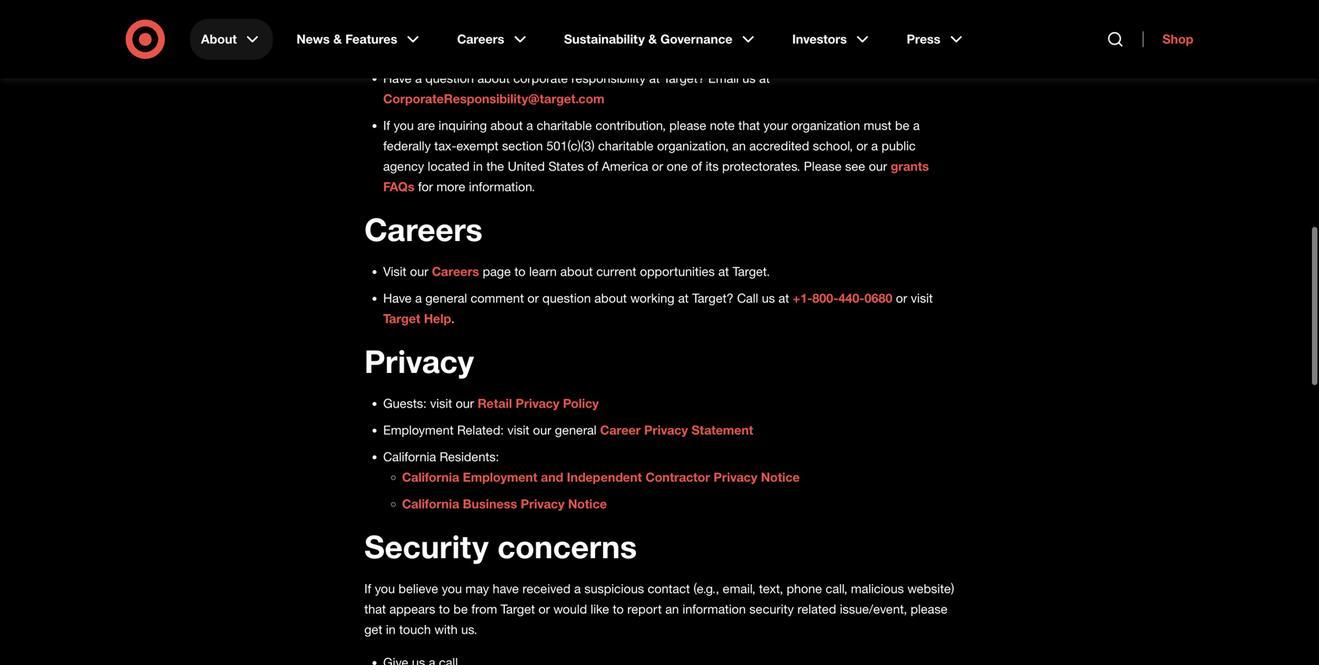 Task type: locate. For each thing, give the bounding box(es) containing it.
california
[[383, 449, 436, 464], [402, 470, 459, 485], [402, 496, 459, 512]]

0 vertical spatial target
[[383, 311, 420, 326]]

0 vertical spatial notice
[[761, 470, 800, 485]]

visit down retail privacy policy 'link' on the bottom of page
[[507, 422, 530, 438]]

1 vertical spatial if
[[364, 581, 371, 596]]

0 vertical spatial general
[[425, 290, 467, 306]]

contact
[[648, 581, 690, 596]]

be
[[895, 118, 910, 133], [453, 601, 468, 617]]

or right 0680 on the right of the page
[[896, 290, 907, 306]]

guests: visit our retail privacy policy
[[383, 396, 599, 411]]

career privacy statement link
[[600, 422, 753, 438]]

0 horizontal spatial employment
[[383, 422, 454, 438]]

0 vertical spatial charitable
[[537, 118, 592, 133]]

0 horizontal spatial if
[[364, 581, 371, 596]]

have
[[493, 581, 519, 596]]

2 vertical spatial california
[[402, 496, 459, 512]]

news & features link
[[286, 19, 434, 60]]

careers up corporateresponsibility@target.com link
[[457, 31, 504, 47]]

comment
[[471, 290, 524, 306]]

0 horizontal spatial target
[[383, 311, 420, 326]]

1 have from the top
[[383, 71, 412, 86]]

united
[[508, 159, 545, 174]]

0 horizontal spatial that
[[364, 601, 386, 617]]

our right see
[[869, 159, 887, 174]]

organization,
[[657, 138, 729, 153]]

in left the
[[473, 159, 483, 174]]

have inside have a general comment or question about working at target? call us at +1-800-440-0680 or visit target help .
[[383, 290, 412, 306]]

press link
[[896, 19, 977, 60]]

be up public
[[895, 118, 910, 133]]

organization
[[792, 118, 860, 133]]

about inside if you are inquiring about a charitable contribution, please note that your organization must be a federally tax-exempt section 501(c)(3) charitable organization, an accredited school, or a public agency located in the united states of america or one of its protectorates. please see our
[[490, 118, 523, 133]]

visit right 0680 on the right of the page
[[911, 290, 933, 306]]

believe
[[399, 581, 438, 596]]

a inside "if you believe you may have received a suspicious contact (e.g., email, text, phone call, malicious website) that appears to be from target or would like to report an information security related issue/event, please get in touch with us."
[[574, 581, 581, 596]]

0 horizontal spatial to
[[439, 601, 450, 617]]

you for are
[[394, 118, 414, 133]]

to
[[515, 264, 526, 279], [439, 601, 450, 617], [613, 601, 624, 617]]

protectorates.
[[722, 159, 800, 174]]

grants faqs link
[[383, 159, 929, 194]]

privacy down 'statement'
[[714, 470, 757, 485]]

shop link
[[1143, 31, 1194, 47]]

about up corporateresponsibility@target.com link
[[477, 71, 510, 86]]

careers link
[[446, 19, 541, 60], [432, 264, 479, 279]]

us right email
[[742, 71, 756, 86]]

target down have
[[501, 601, 535, 617]]

if inside if you are inquiring about a charitable contribution, please note that your organization must be a federally tax-exempt section 501(c)(3) charitable organization, an accredited school, or a public agency located in the united states of america or one of its protectorates. please see our
[[383, 118, 390, 133]]

1 horizontal spatial &
[[648, 31, 657, 47]]

or
[[856, 138, 868, 153], [652, 159, 663, 174], [528, 290, 539, 306], [896, 290, 907, 306], [539, 601, 550, 617]]

sustainability & governance
[[564, 31, 733, 47]]

email,
[[723, 581, 756, 596]]

0 horizontal spatial visit
[[430, 396, 452, 411]]

target left help
[[383, 311, 420, 326]]

that up get
[[364, 601, 386, 617]]

that
[[738, 118, 760, 133], [364, 601, 386, 617]]

0 vertical spatial please
[[669, 118, 706, 133]]

1 horizontal spatial of
[[691, 159, 702, 174]]

and
[[541, 470, 563, 485]]

1 horizontal spatial target
[[501, 601, 535, 617]]

0 vertical spatial an
[[732, 138, 746, 153]]

to up with on the left of page
[[439, 601, 450, 617]]

1 vertical spatial visit
[[430, 396, 452, 411]]

us right 'call'
[[762, 290, 775, 306]]

0 vertical spatial us
[[742, 71, 756, 86]]

0 horizontal spatial general
[[425, 290, 467, 306]]

about inside have a general comment or question about working at target? call us at +1-800-440-0680 or visit target help .
[[594, 290, 627, 306]]

0 vertical spatial in
[[473, 159, 483, 174]]

security
[[364, 527, 489, 566]]

a inside have a question about corporate responsibility at target? email us at corporateresponsibility@target.com
[[415, 71, 422, 86]]

1 horizontal spatial in
[[473, 159, 483, 174]]

career
[[600, 422, 641, 438]]

our left retail
[[456, 396, 474, 411]]

0 horizontal spatial be
[[453, 601, 468, 617]]

of
[[588, 159, 598, 174], [691, 159, 702, 174]]

california for california business privacy notice
[[402, 496, 459, 512]]

a up target help link
[[415, 290, 422, 306]]

have down visit
[[383, 290, 412, 306]]

2 & from the left
[[648, 31, 657, 47]]

0 horizontal spatial an
[[665, 601, 679, 617]]

0 vertical spatial question
[[425, 71, 474, 86]]

from
[[471, 601, 497, 617]]

charitable
[[537, 118, 592, 133], [598, 138, 654, 153]]

an down contact on the bottom
[[665, 601, 679, 617]]

corporateresponsibility@target.com
[[383, 91, 605, 106]]

please up organization,
[[669, 118, 706, 133]]

1 vertical spatial target
[[501, 601, 535, 617]]

target help link
[[383, 311, 451, 326]]

employment related: visit our general career privacy statement
[[383, 422, 753, 438]]

for more information.
[[415, 179, 535, 194]]

responsibility up have a question about corporate responsibility at target? email us at corporateresponsibility@target.com
[[525, 17, 725, 55]]

you up federally at the top left of the page
[[394, 118, 414, 133]]

at down opportunities
[[678, 290, 689, 306]]

target inside "if you believe you may have received a suspicious contact (e.g., email, text, phone call, malicious website) that appears to be from target or would like to report an information security related issue/event, please get in touch with us."
[[501, 601, 535, 617]]

please
[[669, 118, 706, 133], [911, 601, 948, 617]]

1 vertical spatial us
[[762, 290, 775, 306]]

employment up the california business privacy notice
[[463, 470, 537, 485]]

at right email
[[759, 71, 770, 86]]

shop
[[1163, 31, 1194, 47]]

charitable up america
[[598, 138, 654, 153]]

target?
[[663, 71, 705, 86], [692, 290, 734, 306]]

visit right guests:
[[430, 396, 452, 411]]

investors
[[792, 31, 847, 47]]

1 horizontal spatial please
[[911, 601, 948, 617]]

about up section
[[490, 118, 523, 133]]

in right get
[[386, 622, 396, 637]]

you inside if you are inquiring about a charitable contribution, please note that your organization must be a federally tax-exempt section 501(c)(3) charitable organization, an accredited school, or a public agency located in the united states of america or one of its protectorates. please see our
[[394, 118, 414, 133]]

target? left 'call'
[[692, 290, 734, 306]]

question inside have a general comment or question about working at target? call us at +1-800-440-0680 or visit target help .
[[542, 290, 591, 306]]

& left governance
[[648, 31, 657, 47]]

please down website)
[[911, 601, 948, 617]]

about down current at the left of page
[[594, 290, 627, 306]]

a inside have a general comment or question about working at target? call us at +1-800-440-0680 or visit target help .
[[415, 290, 422, 306]]

1 vertical spatial responsibility
[[571, 71, 646, 86]]

that left the your
[[738, 118, 760, 133]]

1 horizontal spatial general
[[555, 422, 597, 438]]

retail privacy policy link
[[478, 396, 599, 411]]

0 vertical spatial that
[[738, 118, 760, 133]]

privacy right career
[[644, 422, 688, 438]]

careers link up corporateresponsibility@target.com
[[446, 19, 541, 60]]

notice
[[761, 470, 800, 485], [568, 496, 607, 512]]

press
[[907, 31, 941, 47]]

grants
[[891, 159, 929, 174]]

0 vertical spatial target?
[[663, 71, 705, 86]]

1 vertical spatial an
[[665, 601, 679, 617]]

residents:
[[440, 449, 499, 464]]

1 vertical spatial that
[[364, 601, 386, 617]]

privacy
[[364, 342, 474, 380], [516, 396, 560, 411], [644, 422, 688, 438], [714, 470, 757, 485], [521, 496, 565, 512]]

2 of from the left
[[691, 159, 702, 174]]

0 horizontal spatial notice
[[568, 496, 607, 512]]

be inside if you are inquiring about a charitable contribution, please note that your organization must be a federally tax-exempt section 501(c)(3) charitable organization, an accredited school, or a public agency located in the united states of america or one of its protectorates. please see our
[[895, 118, 910, 133]]

0 vertical spatial visit
[[911, 290, 933, 306]]

1 vertical spatial in
[[386, 622, 396, 637]]

california up security
[[402, 496, 459, 512]]

careers
[[457, 31, 504, 47], [364, 210, 483, 248], [432, 264, 479, 279]]

you left believe
[[375, 581, 395, 596]]

have inside have a question about corporate responsibility at target? email us at corporateresponsibility@target.com
[[383, 71, 412, 86]]

news
[[297, 31, 330, 47]]

would
[[553, 601, 587, 617]]

2 vertical spatial visit
[[507, 422, 530, 438]]

1 vertical spatial please
[[911, 601, 948, 617]]

0 horizontal spatial in
[[386, 622, 396, 637]]

1 vertical spatial target?
[[692, 290, 734, 306]]

1 vertical spatial general
[[555, 422, 597, 438]]

question
[[425, 71, 474, 86], [542, 290, 591, 306]]

0 vertical spatial be
[[895, 118, 910, 133]]

1 vertical spatial have
[[383, 290, 412, 306]]

if up federally at the top left of the page
[[383, 118, 390, 133]]

privacy up employment related: visit our general career privacy statement
[[516, 396, 560, 411]]

your
[[764, 118, 788, 133]]

california down california residents:
[[402, 470, 459, 485]]

policy
[[563, 396, 599, 411]]

sustainability & governance link
[[553, 19, 769, 60]]

if for if you believe you may have received a suspicious contact (e.g., email, text, phone call, malicious website) that appears to be from target or would like to report an information security related issue/event, please get in touch with us.
[[364, 581, 371, 596]]

question down "corporate"
[[425, 71, 474, 86]]

california down guests:
[[383, 449, 436, 464]]

1 vertical spatial careers
[[364, 210, 483, 248]]

have down features
[[383, 71, 412, 86]]

help
[[424, 311, 451, 326]]

opportunities
[[640, 264, 715, 279]]

if up get
[[364, 581, 371, 596]]

2 have from the top
[[383, 290, 412, 306]]

0 horizontal spatial of
[[588, 159, 598, 174]]

general down policy
[[555, 422, 597, 438]]

0 horizontal spatial us
[[742, 71, 756, 86]]

1 horizontal spatial an
[[732, 138, 746, 153]]

1 vertical spatial charitable
[[598, 138, 654, 153]]

1 horizontal spatial that
[[738, 118, 760, 133]]

+1-
[[793, 290, 812, 306]]

or inside "if you believe you may have received a suspicious contact (e.g., email, text, phone call, malicious website) that appears to be from target or would like to report an information security related issue/event, please get in touch with us."
[[539, 601, 550, 617]]

contribution,
[[596, 118, 666, 133]]

0 horizontal spatial question
[[425, 71, 474, 86]]

a up the would
[[574, 581, 581, 596]]

careers left page
[[432, 264, 479, 279]]

responsibility down sustainability
[[571, 71, 646, 86]]

of left its
[[691, 159, 702, 174]]

inquiring
[[439, 118, 487, 133]]

us inside have a general comment or question about working at target? call us at +1-800-440-0680 or visit target help .
[[762, 290, 775, 306]]

1 horizontal spatial us
[[762, 290, 775, 306]]

an down note
[[732, 138, 746, 153]]

1 horizontal spatial question
[[542, 290, 591, 306]]

employment down guests:
[[383, 422, 454, 438]]

0 horizontal spatial &
[[333, 31, 342, 47]]

1 horizontal spatial be
[[895, 118, 910, 133]]

please inside "if you believe you may have received a suspicious contact (e.g., email, text, phone call, malicious website) that appears to be from target or would like to report an information security related issue/event, please get in touch with us."
[[911, 601, 948, 617]]

1 horizontal spatial if
[[383, 118, 390, 133]]

to right like
[[613, 601, 624, 617]]

be up "us."
[[453, 601, 468, 617]]

0 vertical spatial if
[[383, 118, 390, 133]]

1 vertical spatial california
[[402, 470, 459, 485]]

target? left email
[[663, 71, 705, 86]]

careers link left page
[[432, 264, 479, 279]]

1 vertical spatial employment
[[463, 470, 537, 485]]

1 & from the left
[[333, 31, 342, 47]]

&
[[333, 31, 342, 47], [648, 31, 657, 47]]

of right states
[[588, 159, 598, 174]]

0 vertical spatial have
[[383, 71, 412, 86]]

have for have a question about corporate responsibility at target? email us at corporateresponsibility@target.com
[[383, 71, 412, 86]]

a down "corporate"
[[415, 71, 422, 86]]

our
[[869, 159, 887, 174], [410, 264, 428, 279], [456, 396, 474, 411], [533, 422, 551, 438]]

at down sustainability & governance link
[[649, 71, 660, 86]]

in
[[473, 159, 483, 174], [386, 622, 396, 637]]

target
[[383, 311, 420, 326], [501, 601, 535, 617]]

general up .
[[425, 290, 467, 306]]

about right learn
[[560, 264, 593, 279]]

visit
[[911, 290, 933, 306], [430, 396, 452, 411], [507, 422, 530, 438]]

current
[[596, 264, 637, 279]]

if inside "if you believe you may have received a suspicious contact (e.g., email, text, phone call, malicious website) that appears to be from target or would like to report an information security related issue/event, please get in touch with us."
[[364, 581, 371, 596]]

employment
[[383, 422, 454, 438], [463, 470, 537, 485]]

that inside if you are inquiring about a charitable contribution, please note that your organization must be a federally tax-exempt section 501(c)(3) charitable organization, an accredited school, or a public agency located in the united states of america or one of its protectorates. please see our
[[738, 118, 760, 133]]

charitable up "501(c)(3)"
[[537, 118, 592, 133]]

1 vertical spatial question
[[542, 290, 591, 306]]

& right news
[[333, 31, 342, 47]]

0 horizontal spatial please
[[669, 118, 706, 133]]

retail
[[478, 396, 512, 411]]

question down visit our careers page to learn about current opportunities at target.
[[542, 290, 591, 306]]

0 vertical spatial california
[[383, 449, 436, 464]]

2 horizontal spatial to
[[613, 601, 624, 617]]

more
[[437, 179, 465, 194]]

to left learn
[[515, 264, 526, 279]]

1 horizontal spatial visit
[[507, 422, 530, 438]]

must
[[864, 118, 892, 133]]

1 vertical spatial be
[[453, 601, 468, 617]]

0 vertical spatial employment
[[383, 422, 454, 438]]

in inside "if you believe you may have received a suspicious contact (e.g., email, text, phone call, malicious website) that appears to be from target or would like to report an information security related issue/event, please get in touch with us."
[[386, 622, 396, 637]]

careers down for
[[364, 210, 483, 248]]

malicious
[[851, 581, 904, 596]]

0 vertical spatial responsibility
[[525, 17, 725, 55]]

or down received
[[539, 601, 550, 617]]

section
[[502, 138, 543, 153]]

2 horizontal spatial visit
[[911, 290, 933, 306]]



Task type: describe. For each thing, give the bounding box(es) containing it.
2 vertical spatial careers
[[432, 264, 479, 279]]

1 vertical spatial notice
[[568, 496, 607, 512]]

if you believe you may have received a suspicious contact (e.g., email, text, phone call, malicious website) that appears to be from target or would like to report an information security related issue/event, please get in touch with us.
[[364, 581, 954, 637]]

concerns
[[497, 527, 637, 566]]

target? inside have a question about corporate responsibility at target? email us at corporateresponsibility@target.com
[[663, 71, 705, 86]]

1 horizontal spatial employment
[[463, 470, 537, 485]]

states
[[548, 159, 584, 174]]

working
[[630, 290, 675, 306]]

are
[[417, 118, 435, 133]]

the
[[486, 159, 504, 174]]

or up see
[[856, 138, 868, 153]]

a up section
[[526, 118, 533, 133]]

if for if you are inquiring about a charitable contribution, please note that your organization must be a federally tax-exempt section 501(c)(3) charitable organization, an accredited school, or a public agency located in the united states of america or one of its protectorates. please see our
[[383, 118, 390, 133]]

us inside have a question about corporate responsibility at target? email us at corporateresponsibility@target.com
[[742, 71, 756, 86]]

security concerns
[[364, 527, 637, 566]]

0 vertical spatial careers link
[[446, 19, 541, 60]]

.
[[451, 311, 455, 326]]

see
[[845, 159, 865, 174]]

like
[[591, 601, 609, 617]]

agency
[[383, 159, 424, 174]]

general inside have a general comment or question about working at target? call us at +1-800-440-0680 or visit target help .
[[425, 290, 467, 306]]

visit our careers page to learn about current opportunities at target.
[[383, 264, 770, 279]]

0 vertical spatial careers
[[457, 31, 504, 47]]

guests:
[[383, 396, 427, 411]]

learn
[[529, 264, 557, 279]]

800-
[[812, 290, 839, 306]]

its
[[706, 159, 719, 174]]

or left one on the right of page
[[652, 159, 663, 174]]

california residents:
[[383, 449, 499, 464]]

about inside have a question about corporate responsibility at target? email us at corporateresponsibility@target.com
[[477, 71, 510, 86]]

501(c)(3)
[[547, 138, 595, 153]]

located
[[428, 159, 470, 174]]

you left may
[[442, 581, 462, 596]]

target? inside have a general comment or question about working at target? call us at +1-800-440-0680 or visit target help .
[[692, 290, 734, 306]]

question inside have a question about corporate responsibility at target? email us at corporateresponsibility@target.com
[[425, 71, 474, 86]]

0 horizontal spatial charitable
[[537, 118, 592, 133]]

suspicious
[[584, 581, 644, 596]]

& for governance
[[648, 31, 657, 47]]

california for california employment and independent contractor privacy notice
[[402, 470, 459, 485]]

at left +1-
[[779, 290, 789, 306]]

call,
[[826, 581, 848, 596]]

responsibility inside have a question about corporate responsibility at target? email us at corporateresponsibility@target.com
[[571, 71, 646, 86]]

visit inside have a general comment or question about working at target? call us at +1-800-440-0680 or visit target help .
[[911, 290, 933, 306]]

investors link
[[781, 19, 883, 60]]

california for california residents:
[[383, 449, 436, 464]]

exempt
[[456, 138, 499, 153]]

privacy down and
[[521, 496, 565, 512]]

440-
[[839, 290, 865, 306]]

appears
[[389, 601, 435, 617]]

for
[[418, 179, 433, 194]]

1 vertical spatial careers link
[[432, 264, 479, 279]]

corporate responsibility
[[364, 17, 725, 55]]

corporate
[[364, 17, 516, 55]]

sustainability
[[564, 31, 645, 47]]

our inside if you are inquiring about a charitable contribution, please note that your organization must be a federally tax-exempt section 501(c)(3) charitable organization, an accredited school, or a public agency located in the united states of america or one of its protectorates. please see our
[[869, 159, 887, 174]]

0680
[[865, 290, 893, 306]]

website)
[[908, 581, 954, 596]]

an inside if you are inquiring about a charitable contribution, please note that your organization must be a federally tax-exempt section 501(c)(3) charitable organization, an accredited school, or a public agency located in the united states of america or one of its protectorates. please see our
[[732, 138, 746, 153]]

business
[[463, 496, 517, 512]]

may
[[465, 581, 489, 596]]

grants faqs
[[383, 159, 929, 194]]

+1-800-440-0680 link
[[793, 290, 893, 306]]

security
[[749, 601, 794, 617]]

statement
[[692, 422, 753, 438]]

with
[[434, 622, 458, 637]]

you for believe
[[375, 581, 395, 596]]

related
[[798, 601, 836, 617]]

information
[[683, 601, 746, 617]]

a up public
[[913, 118, 920, 133]]

have a question about corporate responsibility at target? email us at corporateresponsibility@target.com
[[383, 71, 770, 106]]

text,
[[759, 581, 783, 596]]

faqs
[[383, 179, 415, 194]]

please inside if you are inquiring about a charitable contribution, please note that your organization must be a federally tax-exempt section 501(c)(3) charitable organization, an accredited school, or a public agency located in the united states of america or one of its protectorates. please see our
[[669, 118, 706, 133]]

1 horizontal spatial to
[[515, 264, 526, 279]]

have a general comment or question about working at target? call us at +1-800-440-0680 or visit target help .
[[383, 290, 933, 326]]

1 horizontal spatial notice
[[761, 470, 800, 485]]

have for have a general comment or question about working at target? call us at +1-800-440-0680 or visit target help .
[[383, 290, 412, 306]]

california employment and independent contractor privacy notice link
[[402, 470, 800, 485]]

corporate
[[513, 71, 568, 86]]

contractor
[[646, 470, 710, 485]]

federally
[[383, 138, 431, 153]]

that inside "if you believe you may have received a suspicious contact (e.g., email, text, phone call, malicious website) that appears to be from target or would like to report an information security related issue/event, please get in touch with us."
[[364, 601, 386, 617]]

touch
[[399, 622, 431, 637]]

information.
[[469, 179, 535, 194]]

our down retail privacy policy 'link' on the bottom of page
[[533, 422, 551, 438]]

about
[[201, 31, 237, 47]]

if you are inquiring about a charitable contribution, please note that your organization must be a federally tax-exempt section 501(c)(3) charitable organization, an accredited school, or a public agency located in the united states of america or one of its protectorates. please see our
[[383, 118, 920, 174]]

at left "target."
[[718, 264, 729, 279]]

corporateresponsibility@target.com link
[[383, 91, 605, 106]]

received
[[523, 581, 571, 596]]

related:
[[457, 422, 504, 438]]

target inside have a general comment or question about working at target? call us at +1-800-440-0680 or visit target help .
[[383, 311, 420, 326]]

accredited
[[749, 138, 809, 153]]

governance
[[660, 31, 733, 47]]

email
[[708, 71, 739, 86]]

one
[[667, 159, 688, 174]]

be inside "if you believe you may have received a suspicious contact (e.g., email, text, phone call, malicious website) that appears to be from target or would like to report an information security related issue/event, please get in touch with us."
[[453, 601, 468, 617]]

(e.g.,
[[694, 581, 719, 596]]

1 horizontal spatial charitable
[[598, 138, 654, 153]]

page
[[483, 264, 511, 279]]

california employment and independent contractor privacy notice
[[402, 470, 800, 485]]

1 of from the left
[[588, 159, 598, 174]]

our right visit
[[410, 264, 428, 279]]

independent
[[567, 470, 642, 485]]

& for features
[[333, 31, 342, 47]]

privacy down target help link
[[364, 342, 474, 380]]

california business privacy notice link
[[402, 496, 607, 512]]

phone
[[787, 581, 822, 596]]

visit
[[383, 264, 407, 279]]

target.
[[733, 264, 770, 279]]

about link
[[190, 19, 273, 60]]

a down must in the top right of the page
[[871, 138, 878, 153]]

tax-
[[434, 138, 456, 153]]

get
[[364, 622, 382, 637]]

in inside if you are inquiring about a charitable contribution, please note that your organization must be a federally tax-exempt section 501(c)(3) charitable organization, an accredited school, or a public agency located in the united states of america or one of its protectorates. please see our
[[473, 159, 483, 174]]

us.
[[461, 622, 477, 637]]

america
[[602, 159, 648, 174]]

or down learn
[[528, 290, 539, 306]]

an inside "if you believe you may have received a suspicious contact (e.g., email, text, phone call, malicious website) that appears to be from target or would like to report an information security related issue/event, please get in touch with us."
[[665, 601, 679, 617]]



Task type: vqa. For each thing, say whether or not it's contained in the screenshot.
call,
yes



